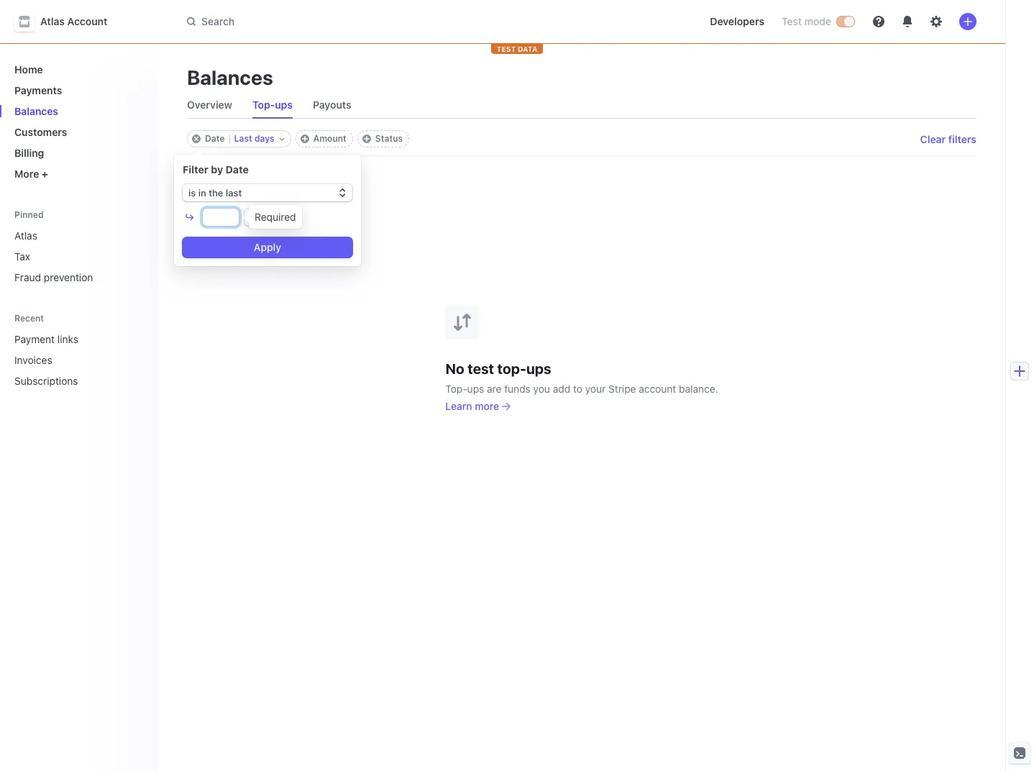 Task type: locate. For each thing, give the bounding box(es) containing it.
tab list
[[181, 92, 977, 119]]

balances
[[187, 65, 273, 89], [14, 105, 58, 117]]

amount
[[313, 133, 347, 144]]

1 horizontal spatial balances
[[187, 65, 273, 89]]

balances down payments on the top left
[[14, 105, 58, 117]]

ups up learn more
[[467, 382, 484, 395]]

0 vertical spatial ups
[[275, 99, 293, 111]]

1 vertical spatial top-
[[446, 382, 467, 395]]

0 vertical spatial atlas
[[40, 15, 65, 27]]

top- inside "link"
[[252, 99, 275, 111]]

top- up days
[[252, 99, 275, 111]]

billing link
[[9, 141, 147, 165]]

payments link
[[9, 78, 147, 102]]

date inside toolbar
[[205, 133, 225, 144]]

1 horizontal spatial date
[[226, 163, 249, 176]]

atlas for atlas
[[14, 229, 37, 242]]

required
[[255, 211, 296, 223]]

home
[[14, 63, 43, 76]]

top-ups
[[252, 99, 293, 111]]

0 horizontal spatial atlas
[[14, 229, 37, 242]]

ups inside "link"
[[275, 99, 293, 111]]

top- up learn
[[446, 382, 467, 395]]

payouts link
[[307, 95, 357, 115]]

atlas link
[[9, 224, 147, 247]]

test
[[468, 360, 494, 377]]

overview link
[[181, 95, 238, 115]]

apply button
[[183, 237, 352, 258]]

invoices link
[[9, 348, 127, 372]]

0 horizontal spatial date
[[205, 133, 225, 144]]

+
[[42, 168, 48, 180]]

help image
[[873, 16, 885, 27]]

days
[[255, 133, 275, 144]]

more
[[475, 400, 499, 412]]

edit date image
[[279, 136, 285, 142]]

data
[[518, 45, 538, 53]]

0 vertical spatial top-
[[252, 99, 275, 111]]

1 vertical spatial atlas
[[14, 229, 37, 242]]

top-
[[252, 99, 275, 111], [446, 382, 467, 395]]

top-ups link
[[247, 95, 298, 115]]

invoices
[[14, 354, 52, 366]]

0 horizontal spatial ups
[[275, 99, 293, 111]]

0 vertical spatial balances
[[187, 65, 273, 89]]

atlas left account
[[40, 15, 65, 27]]

balances link
[[9, 99, 147, 123]]

fraud
[[14, 271, 41, 283]]

1 horizontal spatial top-
[[446, 382, 467, 395]]

add
[[553, 382, 571, 395]]

payouts
[[313, 99, 352, 111]]

atlas inside atlas account button
[[40, 15, 65, 27]]

toolbar
[[187, 130, 409, 147]]

1 horizontal spatial ups
[[467, 382, 484, 395]]

ups
[[275, 99, 293, 111], [526, 360, 551, 377], [467, 382, 484, 395]]

atlas account
[[40, 15, 107, 27]]

2 vertical spatial ups
[[467, 382, 484, 395]]

balances up overview
[[187, 65, 273, 89]]

subscriptions
[[14, 375, 78, 387]]

recent navigation links element
[[0, 312, 158, 393]]

Search search field
[[178, 8, 584, 35]]

learn
[[446, 400, 472, 412]]

subscriptions link
[[9, 369, 127, 393]]

to
[[573, 382, 583, 395]]

date right by
[[226, 163, 249, 176]]

developers
[[710, 15, 765, 27]]

1 vertical spatial date
[[226, 163, 249, 176]]

last
[[234, 133, 252, 144]]

atlas inside atlas link
[[14, 229, 37, 242]]

ups up the you
[[526, 360, 551, 377]]

date right remove date icon
[[205, 133, 225, 144]]

status
[[375, 133, 403, 144]]

home link
[[9, 58, 147, 81]]

add status image
[[362, 135, 371, 143]]

ups up edit date image
[[275, 99, 293, 111]]

are
[[487, 382, 502, 395]]

0 horizontal spatial balances
[[14, 105, 58, 117]]

0 horizontal spatial top-
[[252, 99, 275, 111]]

developers link
[[704, 10, 770, 33]]

more +
[[14, 168, 48, 180]]

search
[[201, 15, 235, 27]]

1 vertical spatial balances
[[14, 105, 58, 117]]

0 vertical spatial date
[[205, 133, 225, 144]]

overview
[[187, 99, 232, 111]]

1 horizontal spatial atlas
[[40, 15, 65, 27]]

test data
[[497, 45, 538, 53]]

2 horizontal spatial ups
[[526, 360, 551, 377]]

filter by date
[[183, 163, 249, 176]]

account
[[67, 15, 107, 27]]

top-
[[497, 360, 527, 377]]

fraud prevention
[[14, 271, 93, 283]]

date
[[205, 133, 225, 144], [226, 163, 249, 176]]

account
[[639, 382, 676, 395]]

tax link
[[9, 245, 147, 268]]

atlas down 'pinned'
[[14, 229, 37, 242]]

None number field
[[203, 209, 239, 226]]

atlas
[[40, 15, 65, 27], [14, 229, 37, 242]]



Task type: vqa. For each thing, say whether or not it's contained in the screenshot.
the Invoices "link"
yes



Task type: describe. For each thing, give the bounding box(es) containing it.
atlas for atlas account
[[40, 15, 65, 27]]

top- for top-ups
[[252, 99, 275, 111]]

top- for top-ups are funds you add to your stripe account balance.
[[446, 382, 467, 395]]

learn more
[[446, 400, 499, 412]]

links
[[57, 333, 78, 345]]

filters
[[949, 133, 977, 145]]

toolbar containing date
[[187, 130, 409, 147]]

test
[[782, 15, 802, 27]]

ups for top-ups
[[275, 99, 293, 111]]

no
[[446, 360, 465, 377]]

pinned navigation links element
[[9, 203, 150, 289]]

stripe
[[609, 382, 636, 395]]

billing
[[14, 147, 44, 159]]

pinned element
[[9, 224, 147, 289]]

core navigation links element
[[9, 58, 147, 186]]

test
[[497, 45, 516, 53]]

mode
[[805, 15, 832, 27]]

funds
[[504, 382, 531, 395]]

settings image
[[931, 16, 942, 27]]

customers
[[14, 126, 67, 138]]

clear
[[920, 133, 946, 145]]

payments
[[14, 84, 62, 96]]

filter
[[183, 163, 209, 176]]

clear filters
[[920, 133, 977, 145]]

notifications image
[[902, 16, 914, 27]]

no test top-ups
[[446, 360, 551, 377]]

payment links
[[14, 333, 78, 345]]

balance.
[[679, 382, 718, 395]]

clear filters button
[[920, 133, 977, 145]]

apply
[[254, 241, 281, 253]]

1 vertical spatial ups
[[526, 360, 551, 377]]

you
[[533, 382, 550, 395]]

remove date image
[[192, 135, 201, 143]]

pinned
[[14, 209, 44, 220]]

tax
[[14, 250, 30, 263]]

test mode
[[782, 15, 832, 27]]

learn more link
[[446, 399, 511, 413]]

balances inside core navigation links element
[[14, 105, 58, 117]]

ups for top-ups are funds you add to your stripe account balance.
[[467, 382, 484, 395]]

atlas account button
[[14, 12, 122, 32]]

Search text field
[[178, 8, 584, 35]]

payment links link
[[9, 327, 127, 351]]

more
[[14, 168, 39, 180]]

customers link
[[9, 120, 147, 144]]

prevention
[[44, 271, 93, 283]]

by
[[211, 163, 223, 176]]

add amount image
[[300, 135, 309, 143]]

recent element
[[0, 327, 158, 393]]

recent
[[14, 313, 44, 324]]

payment
[[14, 333, 55, 345]]

fraud prevention link
[[9, 265, 147, 289]]

top-ups are funds you add to your stripe account balance.
[[446, 382, 718, 395]]

tab list containing overview
[[181, 92, 977, 119]]

last  days
[[234, 133, 275, 144]]

your
[[585, 382, 606, 395]]



